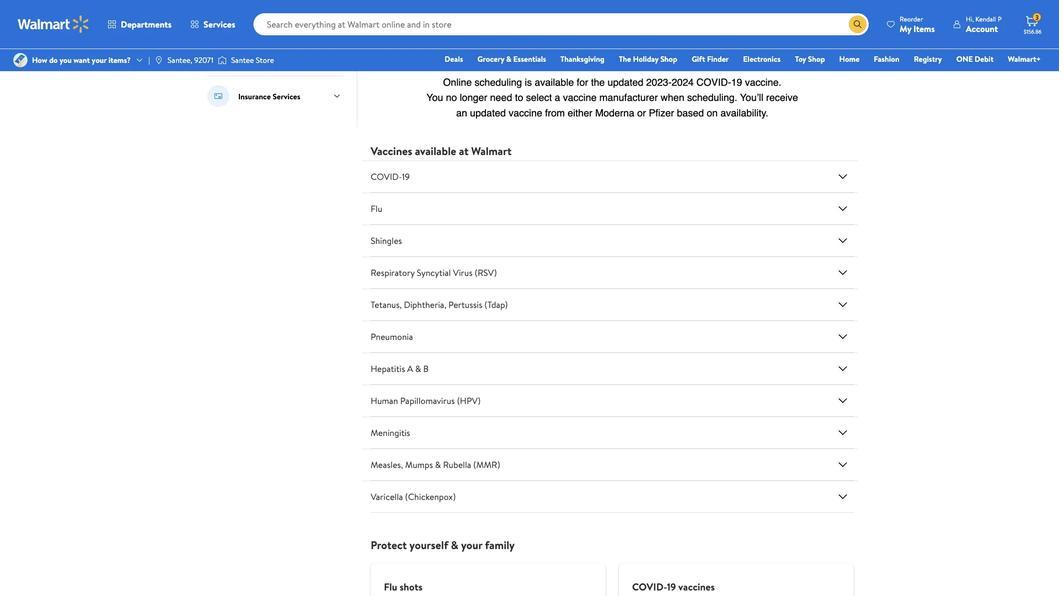 Task type: vqa. For each thing, say whether or not it's contained in the screenshot.
Arrives by Sat, Dec 23 | More options
no



Task type: locate. For each thing, give the bounding box(es) containing it.
home
[[840, 54, 860, 64]]

shop right 'toy'
[[809, 54, 826, 64]]

departments button
[[98, 11, 181, 38]]

available
[[415, 143, 457, 158]]

services
[[204, 18, 235, 30], [273, 91, 301, 101]]

1 horizontal spatial flu
[[384, 580, 397, 594]]

tetanus, diphtheria, pertussis (tdap) image
[[837, 298, 850, 311]]

hepatitis a & b image
[[837, 362, 850, 375]]

1 vertical spatial covid-
[[633, 580, 667, 594]]

your right want
[[92, 55, 107, 65]]

0 horizontal spatial walmart
[[238, 50, 267, 61]]

health
[[269, 50, 291, 61]]

vision
[[238, 10, 259, 21]]

human papillomavirus (hpv)
[[371, 395, 481, 407]]

19 inside covid-19 vaccines link
[[667, 580, 676, 594]]

respiratory
[[371, 267, 415, 279]]

diphtheria,
[[404, 299, 447, 311]]

my
[[900, 22, 912, 34]]

may
[[584, 7, 597, 18]]

0 horizontal spatial shop
[[661, 54, 678, 64]]

1 horizontal spatial  image
[[154, 56, 163, 65]]

your left family
[[461, 537, 483, 553]]

&
[[514, 7, 519, 18], [507, 54, 512, 64], [415, 363, 421, 375], [435, 459, 441, 471], [451, 537, 459, 553]]

walmart health image
[[208, 45, 230, 67]]

1 horizontal spatial shop
[[809, 54, 826, 64]]

home link
[[835, 53, 865, 65]]

& left b
[[415, 363, 421, 375]]

services left vision
[[204, 18, 235, 30]]

0 vertical spatial your
[[92, 55, 107, 65]]

2 shop from the left
[[809, 54, 826, 64]]

 image for how do you want your items?
[[13, 53, 28, 67]]

0 horizontal spatial 19
[[402, 171, 410, 183]]

 image
[[13, 53, 28, 67], [154, 56, 163, 65]]

0 vertical spatial flu
[[371, 203, 383, 215]]

flu for flu shots
[[384, 580, 397, 594]]

1 horizontal spatial your
[[461, 537, 483, 553]]

0 horizontal spatial flu
[[371, 203, 383, 215]]

deals
[[445, 54, 463, 64]]

shop
[[661, 54, 678, 64], [809, 54, 826, 64]]

measles, mumps & rubella (mmr) image
[[837, 458, 850, 471]]

0 horizontal spatial your
[[92, 55, 107, 65]]

toy shop link
[[790, 53, 830, 65]]

the holiday shop link
[[614, 53, 683, 65]]

19 left vaccines
[[667, 580, 676, 594]]

flu left shots
[[384, 580, 397, 594]]

virus
[[453, 267, 473, 279]]

0 vertical spatial covid-
[[371, 171, 402, 183]]

1 horizontal spatial walmart
[[472, 143, 512, 158]]

0 vertical spatial services
[[204, 18, 235, 30]]

fashion
[[874, 54, 900, 64]]

& right age
[[514, 7, 519, 18]]

19 down vaccines
[[402, 171, 410, 183]]

1 shop from the left
[[661, 54, 678, 64]]

shots
[[400, 580, 423, 594]]

services right "insurance"
[[273, 91, 301, 101]]

hepatitis
[[371, 363, 405, 375]]

1 horizontal spatial services
[[273, 91, 301, 101]]

 image right the |
[[154, 56, 163, 65]]

flu up shingles
[[371, 203, 383, 215]]

meningitis
[[371, 427, 410, 439]]

& for hepatitis a & b
[[415, 363, 421, 375]]

covid- down vaccines
[[371, 171, 402, 183]]

1 horizontal spatial covid-
[[633, 580, 667, 594]]

$156.86
[[1024, 28, 1042, 35]]

(chickenpox)
[[405, 491, 456, 503]]

b
[[423, 363, 429, 375]]

fashion link
[[870, 53, 905, 65]]

 image left how
[[13, 53, 28, 67]]

1 vertical spatial flu
[[384, 580, 397, 594]]

0 vertical spatial 19
[[402, 171, 410, 183]]

covid- left vaccines
[[633, 580, 667, 594]]

& inside *$0 copay with most insurances. state, age & health restrictions may apply.
[[514, 7, 519, 18]]

 image
[[218, 55, 227, 66]]

reorder my items
[[900, 14, 936, 34]]

0 horizontal spatial services
[[204, 18, 235, 30]]

0 horizontal spatial covid-
[[371, 171, 402, 183]]

1 horizontal spatial 19
[[667, 580, 676, 594]]

meningitis image
[[837, 426, 850, 439]]

the
[[619, 54, 632, 64]]

the holiday shop
[[619, 54, 678, 64]]

Walmart Site-Wide search field
[[254, 13, 869, 35]]

grocery & essentials
[[478, 54, 546, 64]]

& right mumps
[[435, 459, 441, 471]]

tetanus,
[[371, 299, 402, 311]]

services inside dropdown button
[[204, 18, 235, 30]]

pneumonia image
[[837, 330, 850, 343]]

gift
[[692, 54, 706, 64]]

tetanus, diphtheria, pertussis (tdap)
[[371, 299, 508, 311]]

& for protect yourself & your family
[[451, 537, 459, 553]]

apply.
[[371, 19, 390, 30]]

restrictions
[[544, 7, 582, 18]]

walmart
[[238, 50, 267, 61], [472, 143, 512, 158]]

covid- for covid-19
[[371, 171, 402, 183]]

hi,
[[966, 14, 974, 23]]

& right yourself
[[451, 537, 459, 553]]

services button
[[181, 11, 245, 38]]

with
[[406, 7, 420, 18]]

gift finder link
[[687, 53, 734, 65]]

human papillomavirus (hpv) image
[[837, 394, 850, 407]]

19
[[402, 171, 410, 183], [667, 580, 676, 594]]

walmart health
[[238, 50, 291, 61]]

1 vertical spatial services
[[273, 91, 301, 101]]

do
[[49, 55, 58, 65]]

walmart left health
[[238, 50, 267, 61]]

varicella (chickenpox)
[[371, 491, 456, 503]]

walmart right at
[[472, 143, 512, 158]]

items?
[[109, 55, 131, 65]]

(hpv)
[[457, 395, 481, 407]]

& right the grocery
[[507, 54, 512, 64]]

0 horizontal spatial  image
[[13, 53, 28, 67]]

essentials
[[514, 54, 546, 64]]

registry
[[914, 54, 943, 64]]

1 vertical spatial 19
[[667, 580, 676, 594]]

shop right "holiday"
[[661, 54, 678, 64]]



Task type: describe. For each thing, give the bounding box(es) containing it.
19 for covid-19
[[402, 171, 410, 183]]

a
[[408, 363, 413, 375]]

covid 19 image
[[837, 170, 850, 183]]

santee, 92071
[[168, 55, 214, 65]]

toy
[[795, 54, 807, 64]]

kendall
[[976, 14, 997, 23]]

gift finder
[[692, 54, 729, 64]]

holiday
[[633, 54, 659, 64]]

protect
[[371, 537, 407, 553]]

covid- for covid-19 vaccines
[[633, 580, 667, 594]]

mumps
[[405, 459, 433, 471]]

reorder
[[900, 14, 924, 23]]

santee store
[[231, 55, 274, 65]]

 image for santee, 92071
[[154, 56, 163, 65]]

toy shop
[[795, 54, 826, 64]]

|
[[148, 55, 150, 65]]

santee,
[[168, 55, 192, 65]]

walmart image
[[18, 15, 89, 33]]

rubella
[[443, 459, 472, 471]]

flu for flu
[[371, 203, 383, 215]]

vaccines available at walmart
[[371, 143, 512, 158]]

19 for covid-19 vaccines
[[667, 580, 676, 594]]

electronics link
[[739, 53, 786, 65]]

vision center image
[[208, 4, 230, 26]]

at
[[459, 143, 469, 158]]

flu shots link
[[371, 564, 606, 596]]

covid-19
[[371, 171, 410, 183]]

items
[[914, 22, 936, 34]]

varicella (chickenpox) image
[[837, 490, 850, 503]]

electronics
[[744, 54, 781, 64]]

vaccines
[[371, 143, 413, 158]]

vaccines
[[679, 580, 715, 594]]

pertussis
[[449, 299, 483, 311]]

center
[[261, 10, 284, 21]]

(tdap)
[[485, 299, 508, 311]]

yourself
[[410, 537, 449, 553]]

want
[[74, 55, 90, 65]]

protect yourself & your family
[[371, 537, 515, 553]]

human
[[371, 395, 398, 407]]

one debit link
[[952, 53, 999, 65]]

finder
[[707, 54, 729, 64]]

age
[[500, 7, 512, 18]]

covid-19 vaccines link
[[619, 564, 854, 596]]

store
[[256, 55, 274, 65]]

0 vertical spatial walmart
[[238, 50, 267, 61]]

registry link
[[909, 53, 948, 65]]

shingles
[[371, 235, 402, 247]]

how
[[32, 55, 47, 65]]

respiratory syncytial virus (rsv) image
[[837, 266, 850, 279]]

shingles image
[[837, 234, 850, 247]]

thanksgiving link
[[556, 53, 610, 65]]

insurance
[[238, 91, 271, 101]]

syncytial
[[417, 267, 451, 279]]

varicella
[[371, 491, 403, 503]]

departments
[[121, 18, 172, 30]]

pneumonia
[[371, 331, 413, 343]]

walmart insurance services image
[[208, 85, 230, 107]]

one debit
[[957, 54, 994, 64]]

3
[[1036, 13, 1040, 22]]

92071
[[194, 55, 214, 65]]

*$0
[[371, 7, 383, 18]]

1 vertical spatial your
[[461, 537, 483, 553]]

flu image
[[837, 202, 850, 215]]

(mmr)
[[474, 459, 501, 471]]

you
[[60, 55, 72, 65]]

search icon image
[[854, 20, 863, 29]]

grocery
[[478, 54, 505, 64]]

grocery & essentials link
[[473, 53, 551, 65]]

thanksgiving
[[561, 54, 605, 64]]

(rsv)
[[475, 267, 497, 279]]

p
[[998, 14, 1002, 23]]

family
[[485, 537, 515, 553]]

measles, mumps & rubella (mmr)
[[371, 459, 501, 471]]

& for measles, mumps & rubella (mmr)
[[435, 459, 441, 471]]

walmart+ link
[[1004, 53, 1047, 65]]

vision center
[[238, 10, 284, 21]]

insurances.
[[441, 7, 477, 18]]

1 vertical spatial walmart
[[472, 143, 512, 158]]

one
[[957, 54, 974, 64]]

measles,
[[371, 459, 403, 471]]

papillomavirus
[[400, 395, 455, 407]]

*$0 copay with most insurances. state, age & health restrictions may apply.
[[371, 7, 597, 30]]

how do you want your items?
[[32, 55, 131, 65]]

health
[[521, 7, 542, 18]]

flu shots
[[384, 580, 423, 594]]

hi, kendall p account
[[966, 14, 1002, 34]]

Search search field
[[254, 13, 869, 35]]

hepatitis a & b
[[371, 363, 429, 375]]

debit
[[975, 54, 994, 64]]

walmart+
[[1009, 54, 1042, 64]]

copay
[[384, 7, 404, 18]]

deals link
[[440, 53, 468, 65]]



